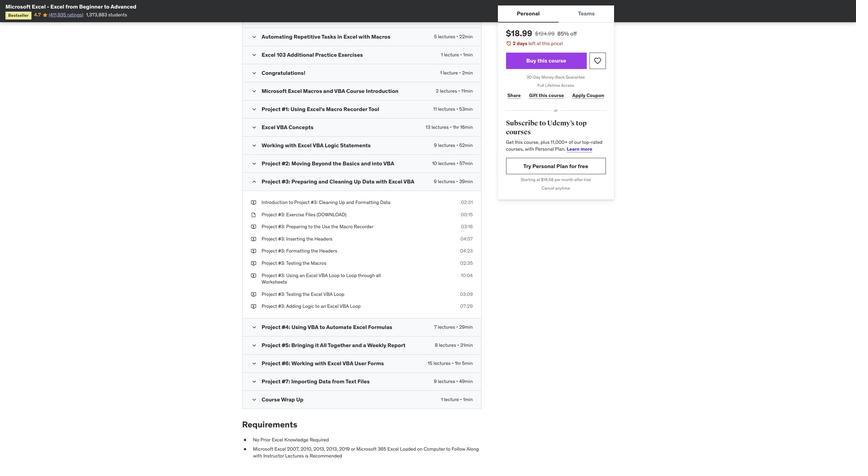 Task type: locate. For each thing, give the bounding box(es) containing it.
project for project #3: adding logic to an excel vba loop
[[262, 303, 277, 310]]

1 small image from the top
[[251, 160, 258, 167]]

this up courses,
[[515, 139, 523, 145]]

excel inside project #3: using an excel vba loop to loop through all worksheets
[[306, 272, 318, 279]]

0 vertical spatial headers
[[315, 236, 333, 242]]

inserting
[[286, 236, 305, 242]]

1 vertical spatial 1hr
[[455, 360, 461, 367]]

0 vertical spatial up
[[354, 178, 361, 185]]

2 small image from the top
[[251, 52, 258, 58]]

this
[[542, 40, 550, 47], [538, 57, 548, 64], [539, 92, 548, 98], [515, 139, 523, 145]]

to down project #3: exercise files (download)
[[308, 224, 313, 230]]

for
[[570, 163, 577, 170]]

0 vertical spatial at
[[537, 40, 541, 47]]

tab list
[[498, 5, 614, 23]]

macro down '(download)'
[[340, 224, 353, 230]]

project for project #5: bringing it all together and a weekly report
[[262, 342, 281, 349]]

9 small image from the top
[[251, 360, 258, 367]]

to up 'exercise'
[[289, 199, 293, 206]]

1 vertical spatial introduction
[[262, 199, 288, 206]]

0 vertical spatial using
[[291, 106, 306, 112]]

preparing up project #3: inserting the headers
[[286, 224, 307, 230]]

lectures right 10
[[438, 160, 456, 167]]

xsmall image
[[251, 212, 256, 218], [251, 236, 256, 243]]

automating repetitive tasks in excel with macros
[[262, 33, 391, 40]]

small image
[[251, 33, 258, 40], [251, 52, 258, 58], [251, 70, 258, 77], [251, 88, 258, 95], [251, 106, 258, 113], [251, 124, 258, 131], [251, 142, 258, 149], [251, 342, 258, 349], [251, 360, 258, 367], [251, 379, 258, 385]]

lectures
[[438, 33, 456, 40], [440, 88, 457, 94], [438, 106, 456, 112], [432, 124, 449, 130], [438, 142, 456, 148], [438, 160, 456, 167], [438, 178, 455, 185], [438, 324, 455, 330], [439, 342, 456, 348], [434, 360, 451, 367], [438, 379, 455, 385]]

1 vertical spatial course
[[262, 396, 280, 403]]

0 horizontal spatial 2013,
[[314, 446, 325, 453]]

headers for project #3: formatting the headers
[[319, 248, 337, 254]]

2 vertical spatial personal
[[533, 163, 556, 170]]

gift this course
[[529, 92, 564, 98]]

testing up adding
[[286, 291, 302, 297]]

0 horizontal spatial formatting
[[286, 248, 310, 254]]

the left basics
[[333, 160, 342, 167]]

#7:
[[282, 378, 290, 385]]

2 9 from the top
[[434, 178, 437, 185]]

using for vba
[[292, 324, 307, 331]]

1 horizontal spatial from
[[332, 378, 345, 385]]

57min
[[460, 160, 473, 167]]

2 vertical spatial 9
[[434, 379, 437, 385]]

working right #6:
[[292, 360, 314, 367]]

• left 57min
[[457, 160, 459, 167]]

xsmall image for project #3: formatting the headers
[[251, 248, 256, 255]]

1 vertical spatial 1min
[[463, 397, 473, 403]]

0 vertical spatial 1min
[[463, 52, 473, 58]]

1 horizontal spatial an
[[321, 303, 326, 310]]

gift
[[529, 92, 538, 98]]

1 vertical spatial using
[[286, 272, 299, 279]]

course wrap up
[[262, 396, 304, 403]]

(411,935
[[49, 12, 66, 18]]

52min
[[460, 142, 473, 148]]

our
[[574, 139, 581, 145]]

1min up 2min
[[463, 52, 473, 58]]

1 1min from the top
[[463, 52, 473, 58]]

testing for macros
[[286, 260, 302, 266]]

2 up 11
[[436, 88, 439, 94]]

this right gift
[[539, 92, 548, 98]]

xsmall image for project #3: testing the macros
[[251, 260, 256, 267]]

• for congratulations!
[[460, 70, 461, 76]]

this inside button
[[538, 57, 548, 64]]

0 horizontal spatial data
[[319, 378, 331, 385]]

• left 22min
[[457, 33, 458, 40]]

beginner
[[79, 3, 103, 10]]

1min for course wrap up
[[463, 397, 473, 403]]

top
[[576, 119, 587, 128]]

#3: for project #3: formatting the headers
[[278, 248, 285, 254]]

1 horizontal spatial 2
[[513, 40, 516, 47]]

tasks
[[322, 33, 336, 40]]

1 course from the top
[[549, 57, 567, 64]]

9 down 10
[[434, 178, 437, 185]]

and left into
[[361, 160, 371, 167]]

macros
[[372, 33, 391, 40], [303, 88, 322, 94], [311, 260, 327, 266]]

9 down "15 lectures • 1hr 5min" at the bottom of page
[[434, 379, 437, 385]]

small image for congratulations!
[[251, 70, 258, 77]]

personal up $18.99
[[517, 10, 540, 17]]

1 horizontal spatial logic
[[325, 142, 339, 149]]

an inside project #3: using an excel vba loop to loop through all worksheets
[[300, 272, 305, 279]]

coupon
[[587, 92, 605, 98]]

#3: for project #3: inserting the headers
[[278, 236, 285, 242]]

1 vertical spatial 9
[[434, 178, 437, 185]]

logic up project #2: moving beyond the basics and into vba
[[325, 142, 339, 149]]

small image for project #7: importing data from text files
[[251, 379, 258, 385]]

2 lectures • 11min
[[436, 88, 473, 94]]

testing for excel
[[286, 291, 302, 297]]

1 small image from the top
[[251, 33, 258, 40]]

1 1 lecture • 1min from the top
[[441, 52, 473, 58]]

• left 39min
[[457, 178, 458, 185]]

0 vertical spatial 9
[[434, 142, 437, 148]]

course for buy this course
[[549, 57, 567, 64]]

1 vertical spatial at
[[537, 177, 540, 182]]

2 right alarm icon
[[513, 40, 516, 47]]

lectures right 5
[[438, 33, 456, 40]]

or right 2019
[[351, 446, 355, 453]]

• up 1 lecture • 2min
[[460, 52, 462, 58]]

this inside the get this course, plus 11,000+ of our top-rated courses, with personal plan.
[[515, 139, 523, 145]]

9
[[434, 142, 437, 148], [434, 178, 437, 185], [434, 379, 437, 385]]

cleaning for and
[[330, 178, 353, 185]]

2 1min from the top
[[463, 397, 473, 403]]

vba
[[334, 88, 345, 94], [277, 124, 288, 131], [313, 142, 324, 149], [384, 160, 395, 167], [404, 178, 415, 185], [319, 272, 328, 279], [324, 291, 333, 297], [340, 303, 349, 310], [308, 324, 319, 331], [343, 360, 354, 367]]

guarantee
[[566, 74, 585, 80]]

1 9 from the top
[[434, 142, 437, 148]]

alarm image
[[506, 41, 512, 46]]

courses
[[506, 128, 531, 136]]

1 vertical spatial course
[[549, 92, 564, 98]]

1 vertical spatial files
[[358, 378, 370, 385]]

no prior excel knowledge required
[[253, 437, 329, 443]]

preparing down the moving
[[292, 178, 317, 185]]

adding
[[286, 303, 302, 310]]

8
[[435, 342, 438, 348]]

this for get
[[515, 139, 523, 145]]

rated
[[592, 139, 603, 145]]

using down project #3: testing the macros
[[286, 272, 299, 279]]

• left 31min
[[458, 342, 459, 348]]

0 horizontal spatial from
[[66, 3, 78, 10]]

0 vertical spatial course
[[549, 57, 567, 64]]

2 vertical spatial using
[[292, 324, 307, 331]]

0 vertical spatial personal
[[517, 10, 540, 17]]

to inside the microsoft excel 2007, 2010, 2013, 2013, 2019 or microsoft 365 excel loaded on computer to follow along with instructor lectures is recommended
[[446, 446, 451, 453]]

learn more link
[[567, 146, 593, 152]]

1 horizontal spatial introduction
[[366, 88, 399, 94]]

0 vertical spatial working
[[262, 142, 284, 149]]

microsoft down congratulations!
[[262, 88, 287, 94]]

• left 5min
[[452, 360, 454, 367]]

to left udemy's
[[540, 119, 546, 128]]

with left the instructor
[[253, 453, 262, 459]]

to left through
[[341, 272, 345, 279]]

introduction to project #3: cleaning up and formatting data
[[262, 199, 391, 206]]

files right text at bottom left
[[358, 378, 370, 385]]

1 horizontal spatial up
[[339, 199, 345, 206]]

#3: inside project #3: using an excel vba loop to loop through all worksheets
[[278, 272, 285, 279]]

lecture down 5 lectures • 22min
[[444, 52, 459, 58]]

0 vertical spatial an
[[300, 272, 305, 279]]

1hr left 5min
[[455, 360, 461, 367]]

30-
[[527, 74, 534, 80]]

lectures right '13'
[[432, 124, 449, 130]]

2 vertical spatial lecture
[[444, 397, 459, 403]]

using for an
[[286, 272, 299, 279]]

course up back
[[549, 57, 567, 64]]

xsmall image for project #3: preparing to the use the macro recorder
[[251, 224, 256, 230]]

introduction up 'exercise'
[[262, 199, 288, 206]]

course inside button
[[549, 57, 567, 64]]

lectures for project #5: bringing it all together and a weekly report
[[439, 342, 456, 348]]

from for beginner
[[66, 3, 78, 10]]

0 vertical spatial 1 lecture • 1min
[[441, 52, 473, 58]]

working with excel vba logic statements
[[262, 142, 371, 149]]

8 small image from the top
[[251, 342, 258, 349]]

a
[[363, 342, 366, 349]]

0 vertical spatial xsmall image
[[251, 212, 256, 218]]

1 for congratulations!
[[440, 70, 442, 76]]

0 vertical spatial or
[[554, 108, 558, 113]]

10 small image from the top
[[251, 379, 258, 385]]

5 small image from the top
[[251, 106, 258, 113]]

1 lecture • 1min up 1 lecture • 2min
[[441, 52, 473, 58]]

xsmall image
[[251, 199, 256, 206], [251, 224, 256, 230], [251, 248, 256, 255], [251, 260, 256, 267], [251, 272, 256, 279], [251, 291, 256, 298], [251, 303, 256, 310], [242, 437, 248, 444], [242, 446, 248, 453]]

tab list containing personal
[[498, 5, 614, 23]]

and left a
[[352, 342, 362, 349]]

lectures left '11min'
[[440, 88, 457, 94]]

using for excel's
[[291, 106, 306, 112]]

all
[[320, 342, 327, 349]]

1 vertical spatial data
[[380, 199, 391, 206]]

0 vertical spatial preparing
[[292, 178, 317, 185]]

up down basics
[[354, 178, 361, 185]]

using right the #4:
[[292, 324, 307, 331]]

1min down 49min
[[463, 397, 473, 403]]

up for and
[[339, 199, 345, 206]]

xsmall image for project #3: exercise files (download)
[[251, 212, 256, 218]]

85%
[[558, 30, 569, 37]]

all
[[376, 272, 381, 279]]

lectures down 10 lectures • 57min
[[438, 178, 455, 185]]

2 vertical spatial 1
[[441, 397, 443, 403]]

0 vertical spatial formatting
[[356, 199, 379, 206]]

instructor
[[263, 453, 284, 459]]

15
[[428, 360, 433, 367]]

from up "ratings)"
[[66, 3, 78, 10]]

#3: for project #3: testing the macros
[[278, 260, 285, 266]]

• left 16min
[[450, 124, 452, 130]]

to inside project #3: using an excel vba loop to loop through all worksheets
[[341, 272, 345, 279]]

1 vertical spatial testing
[[286, 291, 302, 297]]

along
[[467, 446, 479, 453]]

with
[[359, 33, 370, 40], [285, 142, 297, 149], [525, 146, 534, 152], [376, 178, 388, 185], [315, 360, 327, 367], [253, 453, 262, 459]]

this for buy
[[538, 57, 548, 64]]

exercise
[[286, 212, 305, 218]]

text
[[346, 378, 357, 385]]

0 vertical spatial 1hr
[[453, 124, 459, 130]]

• for project #2: moving beyond the basics and into vba
[[457, 160, 459, 167]]

learn
[[567, 146, 580, 152]]

0 horizontal spatial up
[[296, 396, 304, 403]]

together
[[328, 342, 351, 349]]

the right use
[[331, 224, 339, 230]]

course for gift this course
[[549, 92, 564, 98]]

xsmall image for project #3: inserting the headers
[[251, 236, 256, 243]]

1 vertical spatial lecture
[[443, 70, 458, 76]]

1 vertical spatial headers
[[319, 248, 337, 254]]

wishlist image
[[594, 57, 602, 65]]

0 vertical spatial course
[[346, 88, 365, 94]]

vba inside project #3: using an excel vba loop to loop through all worksheets
[[319, 272, 328, 279]]

course down the lifetime
[[549, 92, 564, 98]]

• left 29min
[[457, 324, 458, 330]]

0 vertical spatial data
[[362, 178, 375, 185]]

• left 49min
[[457, 379, 458, 385]]

1 vertical spatial recorder
[[354, 224, 374, 230]]

• down 49min
[[460, 397, 462, 403]]

• for course wrap up
[[460, 397, 462, 403]]

• for project #5: bringing it all together and a weekly report
[[458, 342, 459, 348]]

• for automating repetitive tasks in excel with macros
[[457, 33, 458, 40]]

2 small image from the top
[[251, 178, 258, 185]]

xsmall image for project #3: using an excel vba loop to loop through all worksheets
[[251, 272, 256, 279]]

personal
[[517, 10, 540, 17], [536, 146, 554, 152], [533, 163, 556, 170]]

lecture for course wrap up
[[444, 397, 459, 403]]

1 vertical spatial cleaning
[[319, 199, 338, 206]]

1 horizontal spatial 2013,
[[327, 446, 338, 453]]

4 small image from the top
[[251, 88, 258, 95]]

-
[[47, 3, 49, 10]]

3 9 from the top
[[434, 379, 437, 385]]

04:23
[[461, 248, 473, 254]]

preparing for and
[[292, 178, 317, 185]]

•
[[457, 33, 458, 40], [460, 52, 462, 58], [460, 70, 461, 76], [459, 88, 460, 94], [457, 106, 458, 112], [450, 124, 452, 130], [457, 142, 459, 148], [457, 160, 459, 167], [457, 178, 458, 185], [457, 324, 458, 330], [458, 342, 459, 348], [452, 360, 454, 367], [457, 379, 458, 385], [460, 397, 462, 403]]

or up udemy's
[[554, 108, 558, 113]]

lecture
[[444, 52, 459, 58], [443, 70, 458, 76], [444, 397, 459, 403]]

• left 53min
[[457, 106, 458, 112]]

1 up 2 lectures • 11min
[[440, 70, 442, 76]]

#5:
[[282, 342, 290, 349]]

2 testing from the top
[[286, 291, 302, 297]]

project #3: testing the excel vba loop
[[262, 291, 345, 297]]

0 vertical spatial from
[[66, 3, 78, 10]]

2 for 2 lectures • 11min
[[436, 88, 439, 94]]

1 vertical spatial 1 lecture • 1min
[[441, 397, 473, 403]]

1 vertical spatial from
[[332, 378, 345, 385]]

project #1: using excel's macro recorder tool
[[262, 106, 379, 112]]

3 small image from the top
[[251, 70, 258, 77]]

0 horizontal spatial an
[[300, 272, 305, 279]]

microsoft for microsoft excel macros and vba course introduction
[[262, 88, 287, 94]]

• left '11min'
[[459, 88, 460, 94]]

10
[[432, 160, 437, 167]]

small image for microsoft excel macros and vba course introduction
[[251, 88, 258, 95]]

try personal plan for free
[[524, 163, 589, 170]]

working up #2:
[[262, 142, 284, 149]]

• for microsoft excel macros and vba course introduction
[[459, 88, 460, 94]]

1 lecture • 2min
[[440, 70, 473, 76]]

starting
[[521, 177, 536, 182]]

lectures right 11
[[438, 106, 456, 112]]

share
[[508, 92, 521, 98]]

or inside the microsoft excel 2007, 2010, 2013, 2013, 2019 or microsoft 365 excel loaded on computer to follow along with instructor lectures is recommended
[[351, 446, 355, 453]]

0 vertical spatial introduction
[[366, 88, 399, 94]]

files
[[306, 212, 316, 218], [358, 378, 370, 385]]

use
[[322, 224, 330, 230]]

#3: for project #3: using an excel vba loop to loop through all worksheets
[[278, 272, 285, 279]]

project for project #3: inserting the headers
[[262, 236, 277, 242]]

1 vertical spatial up
[[339, 199, 345, 206]]

7 lectures • 29min
[[434, 324, 473, 330]]

bringing
[[292, 342, 314, 349]]

7 small image from the top
[[251, 142, 258, 149]]

1 vertical spatial personal
[[536, 146, 554, 152]]

0 horizontal spatial working
[[262, 142, 284, 149]]

• left "52min" on the top
[[457, 142, 459, 148]]

0 vertical spatial lecture
[[444, 52, 459, 58]]

from
[[66, 3, 78, 10], [332, 378, 345, 385]]

the left use
[[314, 224, 321, 230]]

personal inside the get this course, plus 11,000+ of our top-rated courses, with personal plan.
[[536, 146, 554, 152]]

and up '(download)'
[[346, 199, 354, 206]]

small image for project #6: working with excel vba user forms
[[251, 360, 258, 367]]

1 xsmall image from the top
[[251, 212, 256, 218]]

2 vertical spatial macros
[[311, 260, 327, 266]]

0 vertical spatial macro
[[326, 106, 343, 112]]

1 lecture • 1min down 9 lectures • 49min at the right
[[441, 397, 473, 403]]

0 vertical spatial 2
[[513, 40, 516, 47]]

#3: for project #3: preparing and cleaning up data with excel vba
[[282, 178, 290, 185]]

0 horizontal spatial logic
[[303, 303, 314, 310]]

2 vertical spatial data
[[319, 378, 331, 385]]

project for project #3: using an excel vba loop to loop through all worksheets
[[262, 272, 277, 279]]

testing down project #3: formatting the headers
[[286, 260, 302, 266]]

follow
[[452, 446, 466, 453]]

logic down the project #3: testing the excel vba loop
[[303, 303, 314, 310]]

lectures down 13 lectures • 1hr 16min
[[438, 142, 456, 148]]

project #6: working with excel vba user forms
[[262, 360, 384, 367]]

1 horizontal spatial working
[[292, 360, 314, 367]]

1 horizontal spatial files
[[358, 378, 370, 385]]

up up '(download)'
[[339, 199, 345, 206]]

2 xsmall image from the top
[[251, 236, 256, 243]]

into
[[372, 160, 382, 167]]

2 1 lecture • 1min from the top
[[441, 397, 473, 403]]

9 up 10
[[434, 142, 437, 148]]

1 vertical spatial 2
[[436, 88, 439, 94]]

recorder
[[344, 106, 368, 112], [354, 224, 374, 230]]

headers for project #3: inserting the headers
[[315, 236, 333, 242]]

lecture down 9 lectures • 49min at the right
[[444, 397, 459, 403]]

5min
[[462, 360, 473, 367]]

4 small image from the top
[[251, 397, 258, 404]]

1,373,883
[[86, 12, 107, 18]]

up right "wrap" at the left bottom
[[296, 396, 304, 403]]

lectures for working with excel vba logic statements
[[438, 142, 456, 148]]

1hr
[[453, 124, 459, 130], [455, 360, 461, 367]]

6 small image from the top
[[251, 124, 258, 131]]

1 2013, from the left
[[314, 446, 325, 453]]

1 down 5 lectures • 22min
[[441, 52, 443, 58]]

to left "follow"
[[446, 446, 451, 453]]

1 testing from the top
[[286, 260, 302, 266]]

an down project #3: testing the macros
[[300, 272, 305, 279]]

project #4: using vba to automate excel formulas
[[262, 324, 393, 331]]

1 down 9 lectures • 49min at the right
[[441, 397, 443, 403]]

project #3: inserting the headers
[[262, 236, 333, 242]]

00:15
[[461, 212, 473, 218]]

using inside project #3: using an excel vba loop to loop through all worksheets
[[286, 272, 299, 279]]

with inside the get this course, plus 11,000+ of our top-rated courses, with personal plan.
[[525, 146, 534, 152]]

with down course,
[[525, 146, 534, 152]]

lecture for excel 103 additional practice exercises
[[444, 52, 459, 58]]

after
[[575, 177, 583, 182]]

0 horizontal spatial or
[[351, 446, 355, 453]]

1 vertical spatial 1
[[440, 70, 442, 76]]

and for up
[[346, 199, 354, 206]]

to down the project #3: testing the excel vba loop
[[315, 303, 320, 310]]

microsoft down prior at the left bottom
[[253, 446, 273, 453]]

the down project #3: formatting the headers
[[303, 260, 310, 266]]

0 vertical spatial testing
[[286, 260, 302, 266]]

3 small image from the top
[[251, 324, 258, 331]]

at left $16.58
[[537, 177, 540, 182]]

microsoft up bestseller
[[5, 3, 31, 10]]

9 for project #7: importing data from text files
[[434, 379, 437, 385]]

0 vertical spatial 1
[[441, 52, 443, 58]]

• left 2min
[[460, 70, 461, 76]]

lectures right 7
[[438, 324, 455, 330]]

1 vertical spatial an
[[321, 303, 326, 310]]

0 horizontal spatial introduction
[[262, 199, 288, 206]]

2 vertical spatial up
[[296, 396, 304, 403]]

#3: for project #3: exercise files (download)
[[278, 212, 285, 218]]

preparing for to
[[286, 224, 307, 230]]

personal up $16.58
[[533, 163, 556, 170]]

project inside project #3: using an excel vba loop to loop through all worksheets
[[262, 272, 277, 279]]

back
[[556, 74, 565, 80]]

2 course from the top
[[549, 92, 564, 98]]

lectures down "15 lectures • 1hr 5min" at the bottom of page
[[438, 379, 455, 385]]

tool
[[369, 106, 379, 112]]

small image
[[251, 160, 258, 167], [251, 178, 258, 185], [251, 324, 258, 331], [251, 397, 258, 404]]

0 horizontal spatial files
[[306, 212, 316, 218]]

ratings)
[[67, 12, 83, 18]]

1 vertical spatial macros
[[303, 88, 322, 94]]

1 vertical spatial or
[[351, 446, 355, 453]]

2 horizontal spatial up
[[354, 178, 361, 185]]

1 vertical spatial formatting
[[286, 248, 310, 254]]

at right left at the top of the page
[[537, 40, 541, 47]]

this right buy
[[538, 57, 548, 64]]

introduction up tool
[[366, 88, 399, 94]]

small image for project #5: bringing it all together and a weekly report
[[251, 342, 258, 349]]

1 vertical spatial preparing
[[286, 224, 307, 230]]

subscribe to udemy's top courses
[[506, 119, 587, 136]]

cleaning up '(download)'
[[319, 199, 338, 206]]

1 vertical spatial xsmall image
[[251, 236, 256, 243]]

price!
[[551, 40, 563, 47]]

personal inside try personal plan for free link
[[533, 163, 556, 170]]

lectures for project #6: working with excel vba user forms
[[434, 360, 451, 367]]

lectures right "8"
[[439, 342, 456, 348]]

students
[[108, 12, 127, 18]]

introduction
[[366, 88, 399, 94], [262, 199, 288, 206]]

#3:
[[282, 178, 290, 185], [311, 199, 318, 206], [278, 212, 285, 218], [278, 224, 285, 230], [278, 236, 285, 242], [278, 248, 285, 254], [278, 260, 285, 266], [278, 272, 285, 279], [278, 291, 285, 297], [278, 303, 285, 310]]

0 vertical spatial cleaning
[[330, 178, 353, 185]]

project for project #1: using excel's macro recorder tool
[[262, 106, 281, 112]]

project for project #6: working with excel vba user forms
[[262, 360, 281, 367]]

0 horizontal spatial 2
[[436, 88, 439, 94]]

using right #1:
[[291, 106, 306, 112]]

small image for project #4: using vba to automate excel formulas
[[251, 324, 258, 331]]

lecture left 2min
[[443, 70, 458, 76]]

using
[[291, 106, 306, 112], [286, 272, 299, 279], [292, 324, 307, 331]]

from for text
[[332, 378, 345, 385]]



Task type: describe. For each thing, give the bounding box(es) containing it.
• for excel 103 additional practice exercises
[[460, 52, 462, 58]]

gift this course link
[[528, 89, 566, 102]]

(download)
[[317, 212, 347, 218]]

with down all
[[315, 360, 327, 367]]

#3: for project #3: adding logic to an excel vba loop
[[278, 303, 285, 310]]

project for project #3: exercise files (download)
[[262, 212, 277, 218]]

5 lectures • 22min
[[434, 33, 473, 40]]

anytime
[[556, 186, 570, 191]]

small image for automating repetitive tasks in excel with macros
[[251, 33, 258, 40]]

small image for excel vba concepts
[[251, 124, 258, 131]]

the down project #3: inserting the headers
[[311, 248, 318, 254]]

teams
[[578, 10, 595, 17]]

lecture for congratulations!
[[443, 70, 458, 76]]

1 vertical spatial working
[[292, 360, 314, 367]]

lectures for project #2: moving beyond the basics and into vba
[[438, 160, 456, 167]]

0 vertical spatial logic
[[325, 142, 339, 149]]

project #2: moving beyond the basics and into vba
[[262, 160, 395, 167]]

31min
[[461, 342, 473, 348]]

the up project #3: adding logic to an excel vba loop at the bottom left of page
[[303, 291, 310, 297]]

xsmall image for project #3: testing the excel vba loop
[[251, 291, 256, 298]]

microsoft left 365
[[357, 446, 377, 453]]

project for project #3: preparing and cleaning up data with excel vba
[[262, 178, 281, 185]]

$18.99
[[506, 28, 533, 39]]

automating
[[262, 33, 293, 40]]

9 for project #3: preparing and cleaning up data with excel vba
[[434, 178, 437, 185]]

30-day money-back guarantee full lifetime access
[[527, 74, 585, 88]]

plan.
[[555, 146, 566, 152]]

days
[[517, 40, 528, 47]]

project for project #4: using vba to automate excel formulas
[[262, 324, 281, 331]]

1,373,883 students
[[86, 12, 127, 18]]

no
[[253, 437, 259, 443]]

1 for course wrap up
[[441, 397, 443, 403]]

small image for project #1: using excel's macro recorder tool
[[251, 106, 258, 113]]

practice
[[315, 51, 337, 58]]

03:09
[[460, 291, 473, 297]]

per
[[555, 177, 561, 182]]

2 horizontal spatial data
[[380, 199, 391, 206]]

1 horizontal spatial data
[[362, 178, 375, 185]]

with down excel vba concepts
[[285, 142, 297, 149]]

lectures for automating repetitive tasks in excel with macros
[[438, 33, 456, 40]]

0 horizontal spatial course
[[262, 396, 280, 403]]

this for gift
[[539, 92, 548, 98]]

recommended
[[310, 453, 342, 459]]

lectures for project #4: using vba to automate excel formulas
[[438, 324, 455, 330]]

the right inserting
[[306, 236, 314, 242]]

with down into
[[376, 178, 388, 185]]

with inside the microsoft excel 2007, 2010, 2013, 2013, 2019 or microsoft 365 excel loaded on computer to follow along with instructor lectures is recommended
[[253, 453, 262, 459]]

exercises
[[338, 51, 363, 58]]

microsoft for microsoft excel - excel from beginner to advanced
[[5, 3, 31, 10]]

1 lecture • 1min for course wrap up
[[441, 397, 473, 403]]

project #3: preparing and cleaning up data with excel vba
[[262, 178, 415, 185]]

in
[[338, 33, 342, 40]]

prior
[[261, 437, 271, 443]]

small image for working with excel vba logic statements
[[251, 142, 258, 149]]

and down beyond
[[319, 178, 328, 185]]

project for project #3: formatting the headers
[[262, 248, 277, 254]]

11,000+
[[551, 139, 568, 145]]

small image for excel 103 additional practice exercises
[[251, 52, 258, 58]]

starting at $16.58 per month after trial cancel anytime
[[521, 177, 591, 191]]

through
[[358, 272, 375, 279]]

9 for working with excel vba logic statements
[[434, 142, 437, 148]]

on
[[417, 446, 423, 453]]

top-
[[582, 139, 592, 145]]

lectures for excel vba concepts
[[432, 124, 449, 130]]

#1:
[[282, 106, 290, 112]]

and up project #1: using excel's macro recorder tool
[[324, 88, 333, 94]]

53min
[[460, 106, 473, 112]]

1 for excel 103 additional practice exercises
[[441, 52, 443, 58]]

02:35
[[461, 260, 473, 266]]

9 lectures • 49min
[[434, 379, 473, 385]]

small image for project #2: moving beyond the basics and into vba
[[251, 160, 258, 167]]

bestseller
[[8, 13, 29, 18]]

(411,935 ratings)
[[49, 12, 83, 18]]

to up 1,373,883 students
[[104, 3, 110, 10]]

try personal plan for free link
[[506, 158, 606, 175]]

at inside starting at $16.58 per month after trial cancel anytime
[[537, 177, 540, 182]]

to left automate
[[320, 324, 325, 331]]

excel's
[[307, 106, 325, 112]]

lectures for project #1: using excel's macro recorder tool
[[438, 106, 456, 112]]

xsmall image for project #3: adding logic to an excel vba loop
[[251, 303, 256, 310]]

11
[[433, 106, 437, 112]]

1 horizontal spatial or
[[554, 108, 558, 113]]

and for together
[[352, 342, 362, 349]]

• for working with excel vba logic statements
[[457, 142, 459, 148]]

0 vertical spatial macros
[[372, 33, 391, 40]]

• for project #7: importing data from text files
[[457, 379, 458, 385]]

103
[[277, 51, 286, 58]]

microsoft for microsoft excel 2007, 2010, 2013, 2013, 2019 or microsoft 365 excel loaded on computer to follow along with instructor lectures is recommended
[[253, 446, 273, 453]]

learn more
[[567, 146, 593, 152]]

0 vertical spatial recorder
[[344, 106, 368, 112]]

#3: for project #3: testing the excel vba loop
[[278, 291, 285, 297]]

advanced
[[111, 3, 136, 10]]

plus
[[541, 139, 550, 145]]

microsoft excel 2007, 2010, 2013, 2013, 2019 or microsoft 365 excel loaded on computer to follow along with instructor lectures is recommended
[[253, 446, 479, 459]]

automate
[[326, 324, 352, 331]]

• for project #3: preparing and cleaning up data with excel vba
[[457, 178, 458, 185]]

small image for project #3: preparing and cleaning up data with excel vba
[[251, 178, 258, 185]]

money-
[[542, 74, 556, 80]]

courses,
[[506, 146, 524, 152]]

access
[[561, 83, 575, 88]]

project for project #3: testing the excel vba loop
[[262, 291, 277, 297]]

buy this course
[[527, 57, 567, 64]]

• for project #4: using vba to automate excel formulas
[[457, 324, 458, 330]]

apply coupon button
[[571, 89, 606, 102]]

#6:
[[282, 360, 290, 367]]

• for project #1: using excel's macro recorder tool
[[457, 106, 458, 112]]

1hr for project #6: working with excel vba user forms
[[455, 360, 461, 367]]

personal button
[[498, 5, 559, 22]]

apply coupon
[[573, 92, 605, 98]]

2019
[[339, 446, 350, 453]]

• for excel vba concepts
[[450, 124, 452, 130]]

day
[[534, 74, 541, 80]]

small image for course wrap up
[[251, 397, 258, 404]]

project #3: using an excel vba loop to loop through all worksheets
[[262, 272, 381, 285]]

5
[[434, 33, 437, 40]]

requirements
[[242, 420, 298, 430]]

with up "exercises"
[[359, 33, 370, 40]]

#4:
[[282, 324, 290, 331]]

project #5: bringing it all together and a weekly report
[[262, 342, 406, 349]]

to inside subscribe to udemy's top courses
[[540, 119, 546, 128]]

lectures for project #3: preparing and cleaning up data with excel vba
[[438, 178, 455, 185]]

2 for 2 days left at this price!
[[513, 40, 516, 47]]

try
[[524, 163, 532, 170]]

29min
[[460, 324, 473, 330]]

buy this course button
[[506, 53, 587, 69]]

39min
[[460, 178, 473, 185]]

project #3: formatting the headers
[[262, 248, 337, 254]]

it
[[315, 342, 319, 349]]

1 vertical spatial macro
[[340, 224, 353, 230]]

16min
[[460, 124, 473, 130]]

1 horizontal spatial course
[[346, 88, 365, 94]]

22min
[[460, 33, 473, 40]]

and for basics
[[361, 160, 371, 167]]

project #3: adding logic to an excel vba loop
[[262, 303, 361, 310]]

1 lecture • 1min for excel 103 additional practice exercises
[[441, 52, 473, 58]]

1 vertical spatial logic
[[303, 303, 314, 310]]

project for project #7: importing data from text files
[[262, 378, 281, 385]]

49min
[[460, 379, 473, 385]]

personal inside personal button
[[517, 10, 540, 17]]

udemy's
[[548, 119, 575, 128]]

statements
[[340, 142, 371, 149]]

• for project #6: working with excel vba user forms
[[452, 360, 454, 367]]

plan
[[557, 163, 568, 170]]

#3: for project #3: preparing to the use the macro recorder
[[278, 224, 285, 230]]

04:57
[[461, 236, 473, 242]]

this down "$124.99"
[[542, 40, 550, 47]]

2 2013, from the left
[[327, 446, 338, 453]]

1hr for excel vba concepts
[[453, 124, 459, 130]]

concepts
[[289, 124, 314, 131]]

up for data
[[354, 178, 361, 185]]

lectures for project #7: importing data from text files
[[438, 379, 455, 385]]

9 lectures • 39min
[[434, 178, 473, 185]]

project for project #3: preparing to the use the macro recorder
[[262, 224, 277, 230]]

repetitive
[[294, 33, 321, 40]]

1 horizontal spatial formatting
[[356, 199, 379, 206]]

0 vertical spatial files
[[306, 212, 316, 218]]

free
[[578, 163, 589, 170]]

month
[[562, 177, 574, 182]]

cleaning for #3:
[[319, 199, 338, 206]]

apply
[[573, 92, 586, 98]]

1min for excel 103 additional practice exercises
[[463, 52, 473, 58]]

lectures for microsoft excel macros and vba course introduction
[[440, 88, 457, 94]]

project for project #2: moving beyond the basics and into vba
[[262, 160, 281, 167]]



Task type: vqa. For each thing, say whether or not it's contained in the screenshot.
'$99.99' to the top
no



